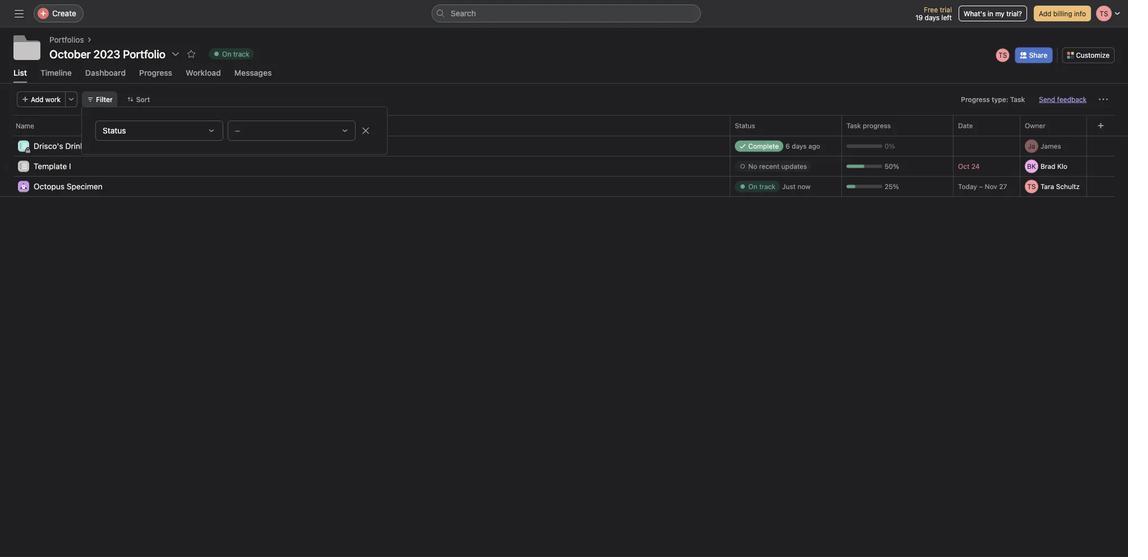 Task type: locate. For each thing, give the bounding box(es) containing it.
track inside dropdown button
[[233, 50, 249, 58]]

row containing name
[[0, 115, 1128, 136]]

1 vertical spatial remove image
[[1085, 163, 1091, 170]]

1 horizontal spatial ts
[[1028, 183, 1036, 190]]

6 days ago
[[786, 142, 820, 150]]

days right 6
[[792, 142, 807, 150]]

name
[[16, 122, 34, 129]]

1 horizontal spatial days
[[925, 13, 940, 21]]

cell up no recent updates
[[730, 136, 842, 156]]

dashboard link
[[85, 68, 126, 83]]

status up complete
[[735, 122, 755, 129]]

list image inside drisco's drinks cell
[[20, 143, 27, 149]]

cell containing complete
[[730, 136, 842, 156]]

track for on track dropdown button
[[233, 50, 249, 58]]

0 horizontal spatial progress
[[139, 68, 172, 77]]

cell containing bk
[[1020, 156, 1094, 177]]

free
[[924, 6, 938, 13]]

workload link
[[186, 68, 221, 83]]

row
[[0, 115, 1128, 136], [0, 135, 1128, 136]]

task inside dropdown button
[[1010, 95, 1025, 103]]

status down filter
[[103, 126, 126, 135]]

on track up messages
[[222, 50, 249, 58]]

0 horizontal spatial task
[[847, 122, 861, 129]]

0 horizontal spatial on
[[222, 50, 231, 58]]

days inside free trial 19 days left
[[925, 13, 940, 21]]

cell down brad klo
[[1020, 176, 1094, 197]]

1 vertical spatial list image
[[20, 163, 27, 170]]

octopus specimen row
[[0, 176, 1128, 198]]

25%
[[885, 183, 899, 190]]

template i cell
[[0, 156, 731, 178]]

send
[[1039, 95, 1056, 103]]

task left progress in the top of the page
[[847, 122, 861, 129]]

sort button
[[122, 91, 155, 107]]

on inside dropdown button
[[222, 50, 231, 58]]

on track inside 'cell'
[[748, 183, 776, 190]]

template i row
[[0, 156, 1128, 178]]

progress down "show options" image at the top left of page
[[139, 68, 172, 77]]

octopus specimen cell
[[0, 176, 731, 198]]

trial?
[[1007, 10, 1022, 17]]

— button
[[228, 121, 356, 141]]

add billing info
[[1039, 10, 1086, 17]]

ts left the tara on the top of the page
[[1028, 183, 1036, 190]]

1 horizontal spatial task
[[1010, 95, 1025, 103]]

in
[[988, 10, 994, 17]]

0 horizontal spatial on track
[[222, 50, 249, 58]]

cell up tara schultz at the top right
[[1020, 156, 1094, 177]]

1 vertical spatial on track
[[748, 183, 776, 190]]

brad
[[1041, 162, 1056, 170]]

0 horizontal spatial days
[[792, 142, 807, 150]]

remove image
[[361, 126, 370, 135], [1085, 163, 1091, 170], [1085, 183, 1091, 190]]

0 vertical spatial track
[[233, 50, 249, 58]]

1 vertical spatial add
[[31, 95, 43, 103]]

24
[[972, 162, 980, 170]]

0 vertical spatial list image
[[20, 143, 27, 149]]

free trial 19 days left
[[916, 6, 952, 21]]

1 horizontal spatial status
[[735, 122, 755, 129]]

0 vertical spatial task
[[1010, 95, 1025, 103]]

on inside 'cell'
[[748, 183, 758, 190]]

remove image inside the octopus specimen row
[[1085, 183, 1091, 190]]

cell containing on track
[[730, 176, 842, 197]]

add left work on the left top
[[31, 95, 43, 103]]

2 list image from the top
[[20, 163, 27, 170]]

drisco's
[[34, 141, 63, 151]]

october
[[49, 47, 91, 60]]

search button
[[432, 4, 701, 22]]

1 vertical spatial task
[[847, 122, 861, 129]]

task right type:
[[1010, 95, 1025, 103]]

27
[[999, 183, 1007, 190]]

1 vertical spatial on
[[748, 183, 758, 190]]

1 vertical spatial progress
[[961, 95, 990, 103]]

on track inside dropdown button
[[222, 50, 249, 58]]

track for 'cell' containing on track
[[760, 183, 776, 190]]

updates
[[782, 162, 807, 170]]

what's in my trial?
[[964, 10, 1022, 17]]

1 horizontal spatial progress
[[961, 95, 990, 103]]

1 vertical spatial days
[[792, 142, 807, 150]]

1 vertical spatial ts
[[1028, 183, 1036, 190]]

work
[[45, 95, 61, 103]]

0 vertical spatial on
[[222, 50, 231, 58]]

days inside 'cell'
[[792, 142, 807, 150]]

ts
[[999, 51, 1007, 59], [1028, 183, 1036, 190]]

1 horizontal spatial on
[[748, 183, 758, 190]]

status inside row
[[735, 122, 755, 129]]

remove image inside template i row
[[1085, 163, 1091, 170]]

2 row from the top
[[0, 135, 1128, 136]]

no recent updates
[[748, 162, 807, 170]]

1 vertical spatial track
[[760, 183, 776, 190]]

0%
[[885, 142, 895, 150]]

cell inside template i row
[[1020, 156, 1094, 177]]

list image
[[20, 143, 27, 149], [20, 163, 27, 170]]

track
[[233, 50, 249, 58], [760, 183, 776, 190]]

0 vertical spatial ts
[[999, 51, 1007, 59]]

cell down no recent updates
[[730, 176, 842, 197]]

1 list image from the top
[[20, 143, 27, 149]]

1 horizontal spatial track
[[760, 183, 776, 190]]

1 row from the top
[[0, 115, 1128, 136]]

remove image down remove image
[[1085, 163, 1091, 170]]

0 horizontal spatial status
[[103, 126, 126, 135]]

0 vertical spatial add
[[1039, 10, 1052, 17]]

0 horizontal spatial ts
[[999, 51, 1007, 59]]

cell for drinks
[[1020, 136, 1094, 156]]

days
[[925, 13, 940, 21], [792, 142, 807, 150]]

0 horizontal spatial add
[[31, 95, 43, 103]]

add left billing
[[1039, 10, 1052, 17]]

progress
[[863, 122, 891, 129]]

cell for i
[[1020, 156, 1094, 177]]

progress left type:
[[961, 95, 990, 103]]

progress for progress type: task
[[961, 95, 990, 103]]

send feedback link
[[1039, 94, 1087, 104]]

progress
[[139, 68, 172, 77], [961, 95, 990, 103]]

track down recent
[[760, 183, 776, 190]]

cell containing ja
[[1020, 136, 1094, 156]]

customize button
[[1062, 47, 1115, 63]]

–
[[979, 183, 983, 190]]

days right the 19
[[925, 13, 940, 21]]

add field image
[[1098, 122, 1104, 129]]

drinks
[[65, 141, 88, 151]]

type:
[[992, 95, 1009, 103]]

list image down name
[[20, 143, 27, 149]]

on for 'cell' containing on track
[[748, 183, 758, 190]]

cell up brad klo
[[1020, 136, 1094, 156]]

cell
[[730, 136, 842, 156], [1020, 136, 1094, 156], [1020, 156, 1094, 177], [730, 176, 842, 197], [1020, 176, 1094, 197]]

more actions image
[[68, 96, 75, 103]]

info
[[1074, 10, 1086, 17]]

0 vertical spatial days
[[925, 13, 940, 21]]

on
[[222, 50, 231, 58], [748, 183, 758, 190]]

cell for specimen
[[1020, 176, 1094, 197]]

2023 portfolio
[[93, 47, 166, 60]]

ts left share "button"
[[999, 51, 1007, 59]]

progress link
[[139, 68, 172, 83]]

track up messages
[[233, 50, 249, 58]]

messages link
[[234, 68, 272, 83]]

progress inside dropdown button
[[961, 95, 990, 103]]

remove image right schultz
[[1085, 183, 1091, 190]]

0 vertical spatial progress
[[139, 68, 172, 77]]

workload
[[186, 68, 221, 77]]

1 horizontal spatial on track
[[748, 183, 776, 190]]

50%
[[885, 162, 899, 170]]

portfolios link
[[49, 34, 84, 46]]

0 vertical spatial remove image
[[361, 126, 370, 135]]

october 2023 portfolio
[[49, 47, 166, 60]]

on track down recent
[[748, 183, 776, 190]]

1 horizontal spatial add
[[1039, 10, 1052, 17]]

track inside 'cell'
[[760, 183, 776, 190]]

remove image up drisco's drinks cell
[[361, 126, 370, 135]]

progress type: task
[[961, 95, 1025, 103]]

add inside 'button'
[[1039, 10, 1052, 17]]

add
[[1039, 10, 1052, 17], [31, 95, 43, 103]]

2 vertical spatial remove image
[[1085, 183, 1091, 190]]

list image inside template i cell
[[20, 163, 27, 170]]

add inside button
[[31, 95, 43, 103]]

status
[[735, 122, 755, 129], [103, 126, 126, 135]]

list image up "rocket" image
[[20, 163, 27, 170]]

19
[[916, 13, 923, 21]]

cell containing ts
[[1020, 176, 1094, 197]]

oct
[[958, 162, 970, 170]]

0 vertical spatial on track
[[222, 50, 249, 58]]

octopus specimen
[[34, 182, 103, 191]]

dashboard
[[85, 68, 126, 77]]

date
[[958, 122, 973, 129]]

messages
[[234, 68, 272, 77]]

0 horizontal spatial track
[[233, 50, 249, 58]]

task
[[1010, 95, 1025, 103], [847, 122, 861, 129]]

list image for drisco's drinks
[[20, 143, 27, 149]]

bk
[[1027, 162, 1036, 170]]



Task type: vqa. For each thing, say whether or not it's contained in the screenshot.
list 'icon' related to Template I
yes



Task type: describe. For each thing, give the bounding box(es) containing it.
list image for template i
[[20, 163, 27, 170]]

search
[[451, 9, 476, 18]]

just
[[782, 183, 796, 190]]

template i
[[34, 161, 71, 171]]

expand sidebar image
[[15, 9, 24, 18]]

progress type: task button
[[956, 91, 1030, 107]]

today
[[958, 183, 977, 190]]

no recent updates cell
[[730, 156, 842, 177]]

share
[[1029, 51, 1048, 59]]

recent
[[759, 162, 780, 170]]

customize
[[1076, 51, 1110, 59]]

just now
[[782, 183, 811, 190]]

today – nov 27
[[958, 183, 1007, 190]]

on track for 'cell' containing on track
[[748, 183, 776, 190]]

remove image
[[1085, 143, 1091, 149]]

ago
[[809, 142, 820, 150]]

left
[[942, 13, 952, 21]]

search list box
[[432, 4, 701, 22]]

oct 24
[[958, 162, 980, 170]]

on track for on track dropdown button
[[222, 50, 249, 58]]

timeline link
[[40, 68, 72, 83]]

on for on track dropdown button
[[222, 50, 231, 58]]

specimen
[[67, 182, 103, 191]]

remove image for octopus specimen
[[1085, 183, 1091, 190]]

feedback
[[1057, 95, 1087, 103]]

timeline
[[40, 68, 72, 77]]

owner
[[1025, 122, 1046, 129]]

6
[[786, 142, 790, 150]]

task progress
[[847, 122, 891, 129]]

show options image
[[171, 49, 180, 58]]

drisco's drinks row
[[0, 136, 1128, 158]]

add work button
[[17, 91, 66, 107]]

create
[[52, 9, 76, 18]]

template
[[34, 161, 67, 171]]

add for add billing info
[[1039, 10, 1052, 17]]

james
[[1041, 142, 1061, 150]]

brad klo
[[1041, 162, 1068, 170]]

i
[[69, 161, 71, 171]]

tara
[[1041, 183, 1054, 190]]

add work
[[31, 95, 61, 103]]

sort
[[136, 95, 150, 103]]

ts inside 'cell'
[[1028, 183, 1036, 190]]

octopus
[[34, 182, 65, 191]]

my
[[995, 10, 1005, 17]]

what's in my trial? button
[[959, 6, 1027, 21]]

billing
[[1054, 10, 1073, 17]]

create button
[[34, 4, 84, 22]]

list
[[13, 68, 27, 77]]

portfolios
[[49, 35, 84, 44]]

trial
[[940, 6, 952, 13]]

send feedback
[[1039, 95, 1087, 103]]

tara schultz
[[1041, 183, 1080, 190]]

template i link
[[34, 160, 71, 172]]

add for add work
[[31, 95, 43, 103]]

filter button
[[82, 91, 118, 107]]

ja
[[1028, 142, 1036, 150]]

status button
[[95, 121, 223, 141]]

—
[[235, 127, 240, 134]]

filter
[[96, 95, 113, 103]]

drisco's drinks link
[[34, 140, 88, 152]]

rocket image
[[20, 183, 27, 190]]

add billing info button
[[1034, 6, 1091, 21]]

progress for progress
[[139, 68, 172, 77]]

now
[[798, 183, 811, 190]]

status inside popup button
[[103, 126, 126, 135]]

more actions image
[[1099, 95, 1108, 104]]

no
[[748, 162, 757, 170]]

drisco's drinks
[[34, 141, 88, 151]]

list link
[[13, 68, 27, 83]]

what's
[[964, 10, 986, 17]]

schultz
[[1056, 183, 1080, 190]]

remove image for template i
[[1085, 163, 1091, 170]]

drisco's drinks cell
[[0, 136, 731, 158]]

nov
[[985, 183, 998, 190]]

octopus specimen link
[[34, 180, 103, 193]]

complete
[[748, 142, 779, 150]]

klo
[[1058, 162, 1068, 170]]

on track button
[[204, 46, 259, 62]]

share button
[[1015, 47, 1053, 63]]

add to starred image
[[187, 49, 196, 58]]



